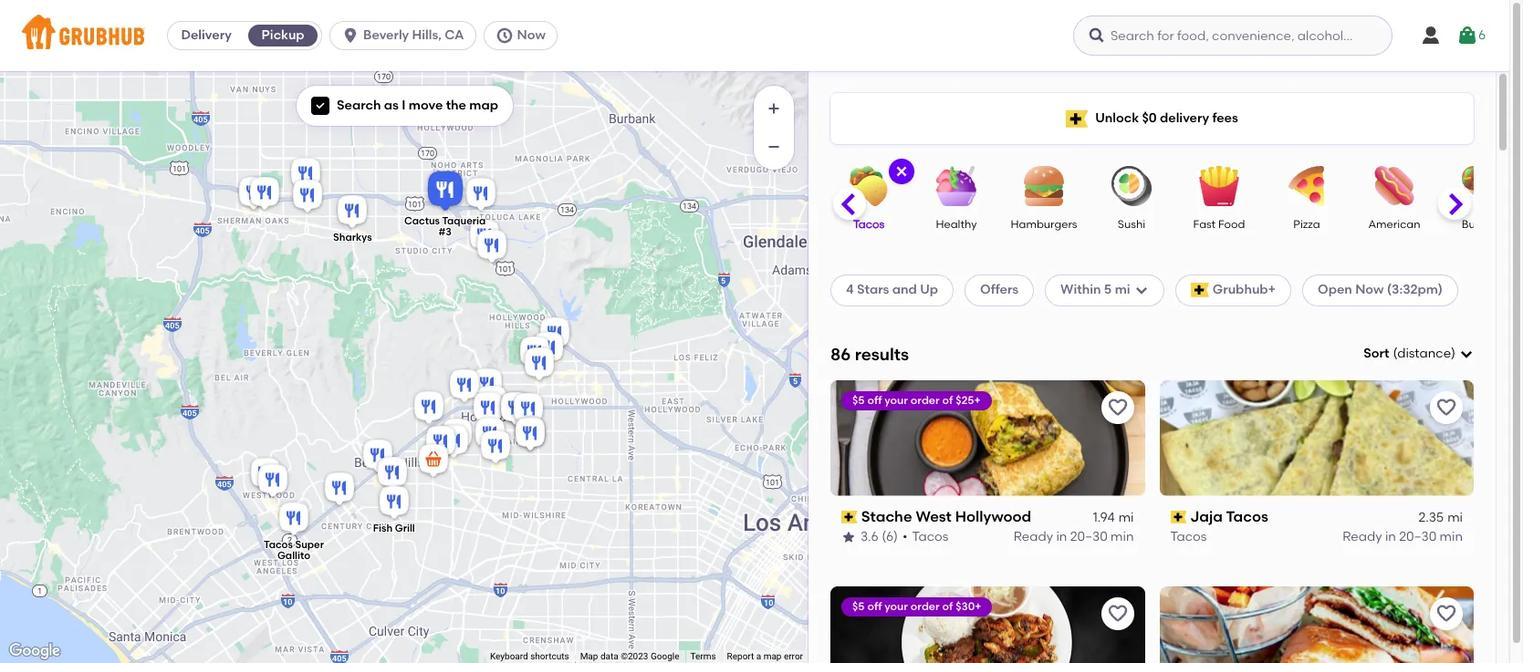 Task type: locate. For each thing, give the bounding box(es) containing it.
2 min from the left
[[1440, 529, 1464, 545]]

1 vertical spatial order
[[911, 600, 940, 613]]

map
[[470, 98, 499, 113], [764, 652, 782, 662]]

86
[[831, 344, 851, 365]]

poquito mas image
[[474, 227, 510, 267]]

jaja tacos image
[[360, 437, 396, 477]]

mi
[[1115, 282, 1131, 298], [1119, 510, 1134, 526], [1448, 510, 1464, 526]]

1 your from the top
[[885, 394, 908, 407]]

save this restaurant image
[[1107, 397, 1129, 419], [1436, 397, 1458, 419]]

1 horizontal spatial 20–30
[[1400, 529, 1437, 545]]

0 horizontal spatial now
[[517, 27, 546, 43]]

0 vertical spatial off
[[868, 394, 882, 407]]

2 save this restaurant image from the left
[[1436, 603, 1458, 625]]

search as i move the map
[[337, 98, 499, 113]]

of
[[943, 394, 953, 407], [943, 600, 953, 613]]

your
[[885, 394, 908, 407], [885, 600, 908, 613]]

healthy
[[936, 218, 977, 231]]

ready in 20–30 min for jaja tacos
[[1343, 529, 1464, 545]]

sugar taco image
[[510, 390, 547, 430]]

1 min from the left
[[1111, 529, 1134, 545]]

now
[[517, 27, 546, 43], [1356, 282, 1385, 298]]

0 vertical spatial grubhub plus flag logo image
[[1067, 110, 1088, 127]]

2.35 mi
[[1419, 510, 1464, 526]]

grubhub plus flag logo image left grubhub+
[[1191, 283, 1210, 298]]

off
[[868, 394, 882, 407], [868, 600, 882, 613]]

1 vertical spatial now
[[1356, 282, 1385, 298]]

ready in 20–30 min down '1.94'
[[1014, 529, 1134, 545]]

2 save this restaurant image from the left
[[1436, 397, 1458, 419]]

of left $30+
[[943, 600, 953, 613]]

save this restaurant button
[[1102, 391, 1134, 424], [1431, 391, 1464, 424], [1102, 598, 1134, 631], [1431, 598, 1464, 631]]

terms link
[[691, 652, 716, 662]]

4 stars and up
[[846, 282, 939, 298]]

$5 down the star icon
[[853, 600, 865, 613]]

2 off from the top
[[868, 600, 882, 613]]

delivery button
[[168, 21, 245, 50]]

1 ready from the left
[[1014, 529, 1054, 545]]

mi right 5 at the top of page
[[1115, 282, 1131, 298]]

pizza image
[[1276, 166, 1339, 206]]

1 horizontal spatial in
[[1386, 529, 1397, 545]]

0 horizontal spatial min
[[1111, 529, 1134, 545]]

1 horizontal spatial save this restaurant image
[[1436, 397, 1458, 419]]

taco star image
[[517, 334, 553, 374]]

burritos
[[1462, 218, 1503, 231]]

0 horizontal spatial save this restaurant image
[[1107, 603, 1129, 625]]

$5 off your order of $30+
[[853, 600, 982, 613]]

grubhub plus flag logo image left "unlock"
[[1067, 110, 1088, 127]]

0 horizontal spatial save this restaurant image
[[1107, 397, 1129, 419]]

fish grill image
[[376, 483, 413, 524]]

grubhub plus flag logo image for grubhub+
[[1191, 283, 1210, 298]]

now inside button
[[517, 27, 546, 43]]

sharkys
[[333, 231, 372, 243]]

3.6 (6)
[[861, 529, 898, 545]]

cactus
[[404, 215, 440, 227]]

1 order from the top
[[911, 394, 940, 407]]

0 horizontal spatial in
[[1057, 529, 1068, 545]]

0 horizontal spatial grubhub plus flag logo image
[[1067, 110, 1088, 127]]

zarape hollywood hills image
[[537, 315, 573, 355]]

svg image
[[1457, 25, 1479, 47], [342, 26, 360, 45], [495, 26, 514, 45], [1088, 26, 1107, 45], [315, 101, 326, 112]]

o'cado restaurant image
[[236, 174, 272, 214]]

1 ready in 20–30 min from the left
[[1014, 529, 1134, 545]]

keyboard shortcuts
[[490, 652, 569, 662]]

subscription pass image
[[842, 511, 858, 524]]

burritos image
[[1451, 166, 1515, 206]]

1 of from the top
[[943, 394, 953, 407]]

beverly hills, ca
[[363, 27, 464, 43]]

1 vertical spatial off
[[868, 600, 882, 613]]

and
[[893, 282, 917, 298]]

2 your from the top
[[885, 600, 908, 613]]

min down 2.35 mi
[[1440, 529, 1464, 545]]

the 3rd stop image
[[423, 423, 459, 463]]

delivery
[[181, 27, 232, 43]]

• tacos
[[903, 529, 949, 545]]

stache west hollywood logo image
[[831, 381, 1145, 496]]

save this restaurant image
[[1107, 603, 1129, 625], [1436, 603, 1458, 625]]

grubhub plus flag logo image
[[1067, 110, 1088, 127], [1191, 283, 1210, 298]]

umbrella taco. image
[[498, 389, 534, 430]]

sushi image
[[1100, 166, 1164, 206]]

Search for food, convenience, alcohol... search field
[[1074, 16, 1393, 56]]

None field
[[1364, 345, 1475, 364]]

map right the
[[470, 98, 499, 113]]

in
[[1057, 529, 1068, 545], [1386, 529, 1397, 545]]

$0
[[1143, 110, 1157, 126]]

2 ready from the left
[[1343, 529, 1383, 545]]

svg image right 5 at the top of page
[[1135, 283, 1149, 298]]

1 $5 from the top
[[853, 394, 865, 407]]

off for $5 off your order of $30+
[[868, 600, 882, 613]]

tacos super gallito - ucla image
[[247, 455, 284, 495]]

order left $30+
[[911, 600, 940, 613]]

ready in 20–30 min
[[1014, 529, 1134, 545], [1343, 529, 1464, 545]]

1 horizontal spatial now
[[1356, 282, 1385, 298]]

1 vertical spatial map
[[764, 652, 782, 662]]

#3
[[439, 226, 452, 238]]

0 horizontal spatial ready
[[1014, 529, 1054, 545]]

1 in from the left
[[1057, 529, 1068, 545]]

el torito image
[[247, 174, 283, 214]]

google image
[[5, 640, 65, 664]]

20–30 down '2.35'
[[1400, 529, 1437, 545]]

1 save this restaurant image from the left
[[1107, 603, 1129, 625]]

of left $25+ at the bottom right of page
[[943, 394, 953, 407]]

order for $25+
[[911, 394, 940, 407]]

tacos
[[854, 218, 885, 231], [1227, 508, 1269, 526], [913, 529, 949, 545], [1171, 529, 1207, 545], [264, 539, 293, 551]]

2 $5 from the top
[[853, 600, 865, 613]]

results
[[855, 344, 909, 365]]

0 vertical spatial of
[[943, 394, 953, 407]]

0 horizontal spatial ready in 20–30 min
[[1014, 529, 1134, 545]]

1 vertical spatial grubhub plus flag logo image
[[1191, 283, 1210, 298]]

svg image inside the '6' button
[[1457, 25, 1479, 47]]

minus icon image
[[765, 138, 783, 156]]

within 5 mi
[[1061, 282, 1131, 298]]

the
[[446, 98, 467, 113]]

1 horizontal spatial min
[[1440, 529, 1464, 545]]

1 20–30 from the left
[[1071, 529, 1108, 545]]

your down results
[[885, 394, 908, 407]]

20–30 for jaja tacos
[[1400, 529, 1437, 545]]

2 in from the left
[[1386, 529, 1397, 545]]

svg image inside 'now' button
[[495, 26, 514, 45]]

terms
[[691, 652, 716, 662]]

svg image left the '6' button
[[1421, 25, 1443, 47]]

2 order from the top
[[911, 600, 940, 613]]

tacos left super
[[264, 539, 293, 551]]

off down 3.6 (6)
[[868, 600, 882, 613]]

your down (6)
[[885, 600, 908, 613]]

0 vertical spatial now
[[517, 27, 546, 43]]

0 vertical spatial order
[[911, 394, 940, 407]]

marmalade cafe (farmers market) image
[[478, 428, 514, 468]]

now right ca
[[517, 27, 546, 43]]

ready
[[1014, 529, 1054, 545], [1343, 529, 1383, 545]]

1 vertical spatial $5
[[853, 600, 865, 613]]

tacos down tacos image
[[854, 218, 885, 231]]

20–30 down '1.94'
[[1071, 529, 1108, 545]]

map right a
[[764, 652, 782, 662]]

1 horizontal spatial ready
[[1343, 529, 1383, 545]]

off down 86 results
[[868, 394, 882, 407]]

report a map error link
[[727, 652, 803, 662]]

2 20–30 from the left
[[1400, 529, 1437, 545]]

jaja
[[1191, 508, 1223, 526]]

tacos neza image
[[530, 329, 567, 369]]

stache
[[862, 508, 913, 526]]

distance
[[1398, 346, 1452, 362]]

$5 off your order of $25+
[[853, 394, 981, 407]]

1 vertical spatial your
[[885, 600, 908, 613]]

$5 for $5 off your order of $30+
[[853, 600, 865, 613]]

pinches tacos image
[[255, 462, 291, 502]]

google
[[651, 652, 680, 662]]

20–30
[[1071, 529, 1108, 545], [1400, 529, 1437, 545]]

3.6
[[861, 529, 879, 545]]

mi right '2.35'
[[1448, 510, 1464, 526]]

pizza
[[1294, 218, 1321, 231]]

1 horizontal spatial save this restaurant image
[[1436, 603, 1458, 625]]

0 vertical spatial your
[[885, 394, 908, 407]]

now right the open
[[1356, 282, 1385, 298]]

0 horizontal spatial map
[[470, 98, 499, 113]]

min for jaja tacos
[[1440, 529, 1464, 545]]

min down 1.94 mi
[[1111, 529, 1134, 545]]

zarap'e logo image
[[831, 587, 1145, 664]]

$5 down 86 results
[[853, 394, 865, 407]]

svg image
[[1421, 25, 1443, 47], [895, 164, 909, 179], [1135, 283, 1149, 298], [1460, 347, 1475, 362]]

ready for stache west hollywood
[[1014, 529, 1054, 545]]

1 horizontal spatial grubhub plus flag logo image
[[1191, 283, 1210, 298]]

baja fresh image
[[436, 422, 472, 462]]

svg image for now
[[495, 26, 514, 45]]

map
[[580, 652, 598, 662]]

2 ready in 20–30 min from the left
[[1343, 529, 1464, 545]]

fees
[[1213, 110, 1239, 126]]

svg image inside beverly hills, ca 'button'
[[342, 26, 360, 45]]

$5
[[853, 394, 865, 407], [853, 600, 865, 613]]

fish
[[373, 522, 393, 534]]

melrose umbrella co image
[[498, 389, 534, 430]]

roadside taco image
[[467, 217, 503, 257]]

your for $5 off your order of $30+
[[885, 600, 908, 613]]

grubhub+
[[1213, 282, 1276, 298]]

2 of from the top
[[943, 600, 953, 613]]

fish grill image
[[512, 415, 549, 455]]

min
[[1111, 529, 1134, 545], [1440, 529, 1464, 545]]

$5 for $5 off your order of $25+
[[853, 394, 865, 407]]

unlock
[[1096, 110, 1140, 126]]

mi for jaja tacos
[[1448, 510, 1464, 526]]

order left $25+ at the bottom right of page
[[911, 394, 940, 407]]

0 horizontal spatial 20–30
[[1071, 529, 1108, 545]]

of for $30+
[[943, 600, 953, 613]]

svg image left healthy image
[[895, 164, 909, 179]]

ready in 20–30 min for stache west hollywood
[[1014, 529, 1134, 545]]

$30+
[[956, 600, 982, 613]]

off for $5 off your order of $25+
[[868, 394, 882, 407]]

20–30 for stache west hollywood
[[1071, 529, 1108, 545]]

tacos down subscription pass icon at the right of the page
[[1171, 529, 1207, 545]]

1 off from the top
[[868, 394, 882, 407]]

1.94
[[1094, 510, 1115, 526]]

order
[[911, 394, 940, 407], [911, 600, 940, 613]]

stache west hollywood image
[[411, 388, 447, 429]]

a
[[757, 652, 762, 662]]

0 vertical spatial $5
[[853, 394, 865, 407]]

tacos tu madre image
[[469, 366, 506, 406]]

within
[[1061, 282, 1102, 298]]

cactus taqueria #4 image
[[289, 177, 326, 217]]

1 horizontal spatial map
[[764, 652, 782, 662]]

stache west hollywood
[[862, 508, 1032, 526]]

jaja tacos logo image
[[1160, 381, 1475, 496]]

sort ( distance )
[[1364, 346, 1456, 362]]

ready in 20–30 min down '2.35'
[[1343, 529, 1464, 545]]

mi right '1.94'
[[1119, 510, 1134, 526]]

ready for jaja tacos
[[1343, 529, 1383, 545]]

1 horizontal spatial ready in 20–30 min
[[1343, 529, 1464, 545]]

1 vertical spatial of
[[943, 600, 953, 613]]

lucky tacoshi image
[[321, 470, 358, 510]]



Task type: describe. For each thing, give the bounding box(es) containing it.
none field containing sort
[[1364, 345, 1475, 364]]

ernie's mexican restaurant image
[[463, 175, 499, 215]]

search
[[337, 98, 381, 113]]

shortcuts
[[531, 652, 569, 662]]

report a map error
[[727, 652, 803, 662]]

fast
[[1194, 218, 1216, 231]]

in for stache west hollywood
[[1057, 529, 1068, 545]]

grubhub plus flag logo image for unlock $0 delivery fees
[[1067, 110, 1088, 127]]

svg image inside main navigation navigation
[[1421, 25, 1443, 47]]

keyboard shortcuts button
[[490, 651, 569, 664]]

cactus taqueria #3 sharkys fish grill tacos super gallito
[[264, 215, 486, 562]]

(3:32pm)
[[1388, 282, 1444, 298]]

©2023
[[621, 652, 649, 662]]

beverly hills mercantile and liqour image
[[415, 441, 452, 482]]

pokitomik image
[[470, 389, 507, 430]]

4
[[846, 282, 854, 298]]

frida mexican cuisine image
[[374, 454, 411, 494]]

sort
[[1364, 346, 1390, 362]]

keyboard
[[490, 652, 528, 662]]

tacos right jaja
[[1227, 508, 1269, 526]]

healthy image
[[925, 166, 989, 206]]

sushi
[[1118, 218, 1146, 231]]

benito's taco shop image
[[472, 415, 509, 455]]

in for jaja tacos
[[1386, 529, 1397, 545]]

tacos 1986 beverly image
[[512, 414, 549, 454]]

subscription pass image
[[1171, 511, 1187, 524]]

1.94 mi
[[1094, 510, 1134, 526]]

your for $5 off your order of $25+
[[885, 394, 908, 407]]

svg image for search as i move the map
[[315, 101, 326, 112]]

west
[[916, 508, 952, 526]]

jaja tacos
[[1191, 508, 1269, 526]]

svg image for 6
[[1457, 25, 1479, 47]]

beverly
[[363, 27, 409, 43]]

star icon image
[[842, 530, 856, 545]]

stars
[[857, 282, 890, 298]]

super
[[295, 539, 324, 551]]

madre! oaxacan restaurant image
[[474, 383, 510, 423]]

5
[[1105, 282, 1112, 298]]

hamburgers image
[[1013, 166, 1076, 206]]

6 button
[[1457, 19, 1487, 52]]

svg image for beverly hills, ca
[[342, 26, 360, 45]]

error
[[784, 652, 803, 662]]

up
[[921, 282, 939, 298]]

)
[[1452, 346, 1456, 362]]

86 results
[[831, 344, 909, 365]]

grill
[[395, 522, 415, 534]]

taqueria
[[442, 215, 486, 227]]

order for $30+
[[911, 600, 940, 613]]

report
[[727, 652, 754, 662]]

hamburgers
[[1011, 218, 1078, 231]]

data
[[601, 652, 619, 662]]

•
[[903, 529, 908, 545]]

6
[[1479, 27, 1487, 43]]

tacos image
[[837, 166, 901, 206]]

$25+
[[956, 394, 981, 407]]

ca
[[445, 27, 464, 43]]

cactus taqueria #3 image
[[424, 168, 467, 216]]

(6)
[[882, 529, 898, 545]]

fast food image
[[1188, 166, 1252, 206]]

main navigation navigation
[[0, 0, 1510, 71]]

mi for stache west hollywood
[[1119, 510, 1134, 526]]

as
[[384, 98, 399, 113]]

tacos gavilan-hollywood image
[[521, 345, 558, 385]]

hollywood
[[956, 508, 1032, 526]]

gallito
[[277, 550, 311, 562]]

zarap'e image
[[446, 367, 483, 407]]

tacos down west
[[913, 529, 949, 545]]

food
[[1219, 218, 1246, 231]]

min for stache west hollywood
[[1111, 529, 1134, 545]]

map region
[[0, 0, 887, 664]]

open
[[1318, 282, 1353, 298]]

american image
[[1363, 166, 1427, 206]]

sergs kitchen image
[[288, 155, 324, 195]]

delivery
[[1160, 110, 1210, 126]]

american
[[1369, 218, 1421, 231]]

open now (3:32pm)
[[1318, 282, 1444, 298]]

fast food
[[1194, 218, 1246, 231]]

(
[[1394, 346, 1398, 362]]

0 vertical spatial map
[[470, 98, 499, 113]]

offers
[[981, 282, 1019, 298]]

i
[[402, 98, 406, 113]]

plus icon image
[[765, 100, 783, 118]]

beverly hills, ca button
[[330, 21, 483, 50]]

1 save this restaurant image from the left
[[1107, 397, 1129, 419]]

now button
[[483, 21, 565, 50]]

map data ©2023 google
[[580, 652, 680, 662]]

sharkys image
[[334, 192, 371, 232]]

the 3rd stop logo image
[[1160, 587, 1475, 664]]

taco bell image
[[439, 416, 476, 456]]

tacos super gallito image
[[276, 500, 312, 540]]

of for $25+
[[943, 394, 953, 407]]

pickup
[[262, 27, 305, 43]]

hills,
[[412, 27, 442, 43]]

2.35
[[1419, 510, 1445, 526]]

move
[[409, 98, 443, 113]]

unlock $0 delivery fees
[[1096, 110, 1239, 126]]

svg image right )
[[1460, 347, 1475, 362]]

tacos inside cactus taqueria #3 sharkys fish grill tacos super gallito
[[264, 539, 293, 551]]

pickup button
[[245, 21, 321, 50]]



Task type: vqa. For each thing, say whether or not it's contained in the screenshot.
0.79 mi
no



